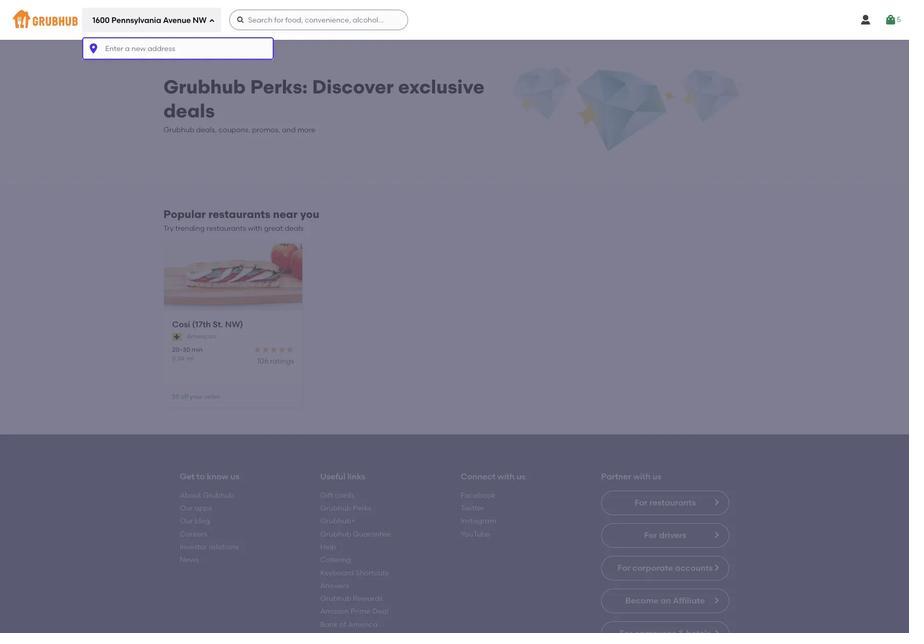 Task type: describe. For each thing, give the bounding box(es) containing it.
promos,
[[252, 126, 280, 135]]

us for partner with us
[[653, 472, 662, 482]]

for for for corporate accounts
[[618, 563, 631, 573]]

0 horizontal spatial svg image
[[87, 43, 100, 55]]

know
[[207, 472, 228, 482]]

grubhub+
[[320, 517, 356, 526]]

guarantee
[[353, 530, 391, 539]]

ratings
[[270, 357, 294, 366]]

about grubhub link
[[180, 491, 234, 500]]

investor relations link
[[180, 543, 239, 552]]

rewards
[[353, 595, 383, 603]]

exclusive
[[398, 75, 484, 98]]

and
[[282, 126, 296, 135]]

twitter
[[461, 504, 484, 513]]

accounts
[[675, 563, 713, 573]]

amazon prime deal link
[[320, 607, 388, 616]]

about grubhub our apps our blog careers investor relations news
[[180, 491, 239, 564]]

0 horizontal spatial svg image
[[236, 16, 244, 24]]

cards
[[335, 491, 354, 500]]

blog
[[195, 517, 210, 526]]

relations
[[209, 543, 239, 552]]

investor
[[180, 543, 207, 552]]

restaurants for popular
[[208, 208, 270, 221]]

shortcuts
[[356, 569, 389, 577]]

svg image inside 5 button
[[884, 14, 897, 26]]

american
[[187, 333, 216, 340]]

deals inside popular restaurants near you try trending restaurants with great deals
[[285, 224, 304, 233]]

near
[[273, 208, 298, 221]]

off
[[180, 393, 188, 400]]

help
[[320, 543, 336, 552]]

grubhub inside about grubhub our apps our blog careers investor relations news
[[203, 491, 234, 500]]

affiliate
[[673, 596, 705, 606]]

for drivers
[[644, 530, 686, 540]]

answers link
[[320, 582, 349, 590]]

links
[[347, 472, 365, 482]]

answers
[[320, 582, 349, 590]]

useful links
[[320, 472, 365, 482]]

more
[[297, 126, 316, 135]]

subscription pass image
[[172, 333, 182, 341]]

for corporate accounts
[[618, 563, 713, 573]]

for corporate accounts link
[[601, 556, 729, 581]]

get to know us
[[180, 472, 239, 482]]

deals,
[[196, 126, 217, 135]]

keyboard shortcuts link
[[320, 569, 389, 577]]

deal
[[372, 607, 388, 616]]

careers link
[[180, 530, 207, 539]]

deals inside "grubhub perks: discover exclusive deals grubhub deals, coupons, promos, and more"
[[163, 100, 215, 122]]

youtube
[[461, 530, 490, 539]]

1600
[[92, 16, 110, 25]]

st.
[[213, 320, 223, 329]]

about
[[180, 491, 201, 500]]

1 our from the top
[[180, 504, 193, 513]]

catering
[[320, 556, 351, 564]]

our blog link
[[180, 517, 210, 526]]

become an affiliate
[[625, 596, 705, 606]]

106
[[257, 357, 268, 366]]

with for partner
[[633, 472, 651, 482]]

cosi (17th st. nw)
[[172, 320, 243, 329]]

min
[[192, 346, 203, 353]]

bank of america link
[[320, 620, 378, 629]]

drivers
[[659, 530, 686, 540]]

for for for drivers
[[644, 530, 657, 540]]

nw
[[193, 16, 207, 25]]

with inside popular restaurants near you try trending restaurants with great deals
[[248, 224, 262, 233]]

news
[[180, 556, 199, 564]]

Enter a new address search field
[[82, 37, 274, 60]]

1 us from the left
[[230, 472, 239, 482]]

america
[[348, 620, 378, 629]]

your
[[190, 393, 203, 400]]

grubhub down 'answers' link
[[320, 595, 351, 603]]

1600 pennsylvania avenue nw
[[92, 16, 207, 25]]

20–30
[[172, 346, 190, 353]]

avenue
[[163, 16, 191, 25]]

perks
[[353, 504, 371, 513]]

gift
[[320, 491, 333, 500]]

grubhub perks: discover exclusive deals grubhub deals, coupons, promos, and more
[[163, 75, 484, 135]]

try
[[163, 224, 174, 233]]

for restaurants
[[635, 498, 696, 508]]

main navigation navigation
[[0, 0, 909, 633]]

become
[[625, 596, 659, 606]]

nw)
[[225, 320, 243, 329]]

mi
[[187, 355, 194, 362]]

grubhub+ link
[[320, 517, 356, 526]]

grubhub down gift cards link
[[320, 504, 351, 513]]



Task type: vqa. For each thing, say whether or not it's contained in the screenshot.
choose a flavor, banana, whey protein and fat burner.
no



Task type: locate. For each thing, give the bounding box(es) containing it.
for left the drivers
[[644, 530, 657, 540]]

deals down near
[[285, 224, 304, 233]]

grubhub guarantee link
[[320, 530, 391, 539]]

svg image
[[884, 14, 897, 26], [236, 16, 244, 24]]

cosi (17th st. nw) link
[[172, 319, 294, 331]]

us for connect with us
[[517, 472, 526, 482]]

cosi (17th st. nw) logo image
[[164, 243, 302, 312]]

star icon image
[[253, 346, 262, 354], [262, 346, 270, 354], [270, 346, 278, 354], [278, 346, 286, 354], [286, 346, 294, 354], [286, 346, 294, 354]]

to
[[197, 472, 205, 482]]

grubhub perks link
[[320, 504, 371, 513]]

instagram link
[[461, 517, 496, 526]]

for drivers link
[[601, 523, 729, 548]]

restaurants right trending
[[206, 224, 246, 233]]

2 vertical spatial restaurants
[[650, 498, 696, 508]]

for restaurants link
[[601, 491, 729, 515]]

0 horizontal spatial us
[[230, 472, 239, 482]]

with for connect
[[497, 472, 515, 482]]

0 vertical spatial for
[[635, 498, 648, 508]]

great
[[264, 224, 283, 233]]

corporate
[[633, 563, 673, 573]]

2 horizontal spatial svg image
[[859, 14, 872, 26]]

1 vertical spatial deals
[[285, 224, 304, 233]]

1 horizontal spatial deals
[[285, 224, 304, 233]]

svg image right nw
[[209, 18, 215, 24]]

2 vertical spatial for
[[618, 563, 631, 573]]

2 us from the left
[[517, 472, 526, 482]]

prime
[[351, 607, 371, 616]]

svg image down 1600
[[87, 43, 100, 55]]

connect with us
[[461, 472, 526, 482]]

0 horizontal spatial deals
[[163, 100, 215, 122]]

5
[[897, 15, 901, 24]]

coupon deals image
[[510, 64, 746, 155]]

for left corporate
[[618, 563, 631, 573]]

5 button
[[884, 11, 901, 29]]

restaurants for for
[[650, 498, 696, 508]]

1 horizontal spatial svg image
[[884, 14, 897, 26]]

you
[[300, 208, 319, 221]]

Search for food, convenience, alcohol... search field
[[229, 10, 408, 30]]

our down about at the left bottom of the page
[[180, 504, 193, 513]]

$5
[[172, 393, 179, 400]]

pennsylvania
[[112, 16, 161, 25]]

coupons,
[[219, 126, 250, 135]]

perks:
[[250, 75, 308, 98]]

us up for restaurants
[[653, 472, 662, 482]]

order
[[204, 393, 220, 400]]

restaurants up great
[[208, 208, 270, 221]]

twitter link
[[461, 504, 484, 513]]

us right connect
[[517, 472, 526, 482]]

help link
[[320, 543, 336, 552]]

gift cards grubhub perks grubhub+ grubhub guarantee help catering keyboard shortcuts answers grubhub rewards amazon prime deal bank of america
[[320, 491, 391, 629]]

restaurants inside for restaurants link
[[650, 498, 696, 508]]

for
[[635, 498, 648, 508], [644, 530, 657, 540], [618, 563, 631, 573]]

106 ratings
[[257, 357, 294, 366]]

2 horizontal spatial us
[[653, 472, 662, 482]]

amazon
[[320, 607, 349, 616]]

with right partner
[[633, 472, 651, 482]]

grubhub up deals, at the left of page
[[163, 75, 246, 98]]

for for for restaurants
[[635, 498, 648, 508]]

useful
[[320, 472, 345, 482]]

for inside 'link'
[[618, 563, 631, 573]]

news link
[[180, 556, 199, 564]]

3 us from the left
[[653, 472, 662, 482]]

discover
[[312, 75, 394, 98]]

facebook link
[[461, 491, 495, 500]]

0 vertical spatial our
[[180, 504, 193, 513]]

20–30 min 0.34 mi
[[172, 346, 203, 362]]

catering link
[[320, 556, 351, 564]]

0 vertical spatial restaurants
[[208, 208, 270, 221]]

grubhub
[[163, 75, 246, 98], [163, 126, 194, 135], [203, 491, 234, 500], [320, 504, 351, 513], [320, 530, 351, 539], [320, 595, 351, 603]]

youtube link
[[461, 530, 490, 539]]

become an affiliate link
[[601, 589, 729, 613]]

0 vertical spatial deals
[[163, 100, 215, 122]]

us right know
[[230, 472, 239, 482]]

2 horizontal spatial with
[[633, 472, 651, 482]]

cosi
[[172, 320, 190, 329]]

restaurants up the drivers
[[650, 498, 696, 508]]

instagram
[[461, 517, 496, 526]]

grubhub rewards link
[[320, 595, 383, 603]]

1 vertical spatial our
[[180, 517, 193, 526]]

apps
[[195, 504, 212, 513]]

for down partner with us
[[635, 498, 648, 508]]

our up careers link
[[180, 517, 193, 526]]

0 horizontal spatial with
[[248, 224, 262, 233]]

careers
[[180, 530, 207, 539]]

(17th
[[192, 320, 211, 329]]

deals up deals, at the left of page
[[163, 100, 215, 122]]

1 vertical spatial for
[[644, 530, 657, 540]]

with right connect
[[497, 472, 515, 482]]

grubhub left deals, at the left of page
[[163, 126, 194, 135]]

partner with us
[[601, 472, 662, 482]]

1 vertical spatial restaurants
[[206, 224, 246, 233]]

1 horizontal spatial svg image
[[209, 18, 215, 24]]

0.34
[[172, 355, 185, 362]]

an
[[661, 596, 671, 606]]

bank
[[320, 620, 338, 629]]

of
[[339, 620, 346, 629]]

gift cards link
[[320, 491, 354, 500]]

grubhub down grubhub+
[[320, 530, 351, 539]]

grubhub down know
[[203, 491, 234, 500]]

connect
[[461, 472, 496, 482]]

with left great
[[248, 224, 262, 233]]

svg image left 5 button
[[859, 14, 872, 26]]

keyboard
[[320, 569, 354, 577]]

2 our from the top
[[180, 517, 193, 526]]

our
[[180, 504, 193, 513], [180, 517, 193, 526]]

partner
[[601, 472, 631, 482]]

1 horizontal spatial us
[[517, 472, 526, 482]]

facebook
[[461, 491, 495, 500]]

svg image
[[859, 14, 872, 26], [209, 18, 215, 24], [87, 43, 100, 55]]

1 horizontal spatial with
[[497, 472, 515, 482]]

facebook twitter instagram youtube
[[461, 491, 496, 539]]



